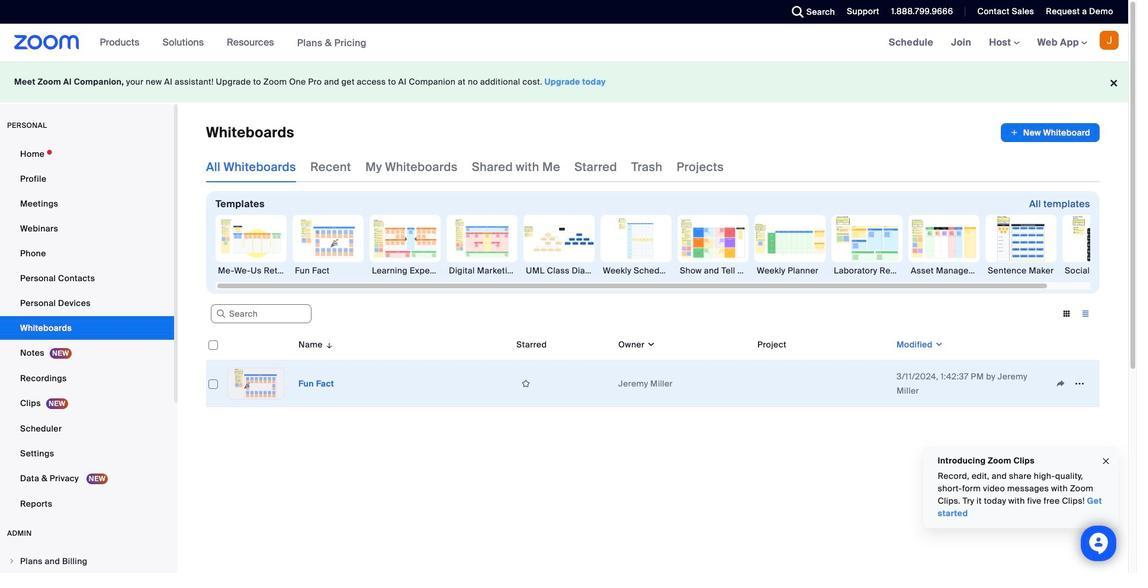 Task type: vqa. For each thing, say whether or not it's contained in the screenshot.
"Digital Marketing Canvas" ELEMENT
yes



Task type: describe. For each thing, give the bounding box(es) containing it.
more options for fun fact image
[[1070, 379, 1089, 389]]

Search text field
[[211, 305, 312, 324]]

tabs of all whiteboard page tab list
[[206, 152, 724, 182]]

me-we-us retrospective element
[[216, 265, 287, 277]]

right image
[[8, 558, 15, 565]]

close image
[[1102, 455, 1111, 468]]

list mode, selected image
[[1076, 309, 1095, 319]]

asset management element
[[909, 265, 980, 277]]

arrow down image
[[323, 338, 334, 352]]

1 down image from the left
[[645, 339, 656, 351]]

weekly planner element
[[755, 265, 826, 277]]

grid mode, not selected image
[[1057, 309, 1076, 319]]

share image
[[1051, 379, 1070, 389]]

sentence maker element
[[986, 265, 1057, 277]]

social emotional learning element
[[1063, 265, 1134, 277]]

1 vertical spatial fun fact element
[[299, 379, 334, 389]]

product information navigation
[[91, 24, 376, 62]]

uml class diagram element
[[524, 265, 595, 277]]

learning experience canvas element
[[370, 265, 441, 277]]



Task type: locate. For each thing, give the bounding box(es) containing it.
fun fact element
[[293, 265, 364, 277], [299, 379, 334, 389]]

zoom logo image
[[14, 35, 79, 50]]

personal menu menu
[[0, 142, 174, 517]]

show and tell with a twist element
[[678, 265, 749, 277]]

application
[[1001, 123, 1100, 142], [206, 329, 1109, 416], [517, 375, 609, 393], [1051, 375, 1095, 393]]

down image
[[645, 339, 656, 351], [933, 339, 944, 351]]

cell
[[753, 361, 892, 408]]

fun fact, modified at mar 11, 2024 by jeremy miller, link image
[[227, 368, 284, 400]]

add image
[[1010, 127, 1019, 139]]

footer
[[0, 62, 1128, 102]]

0 horizontal spatial down image
[[645, 339, 656, 351]]

meetings navigation
[[880, 24, 1128, 62]]

weekly schedule element
[[601, 265, 672, 277]]

0 vertical spatial fun fact element
[[293, 265, 364, 277]]

banner
[[0, 24, 1128, 62]]

profile picture image
[[1100, 31, 1119, 50]]

2 down image from the left
[[933, 339, 944, 351]]

laboratory report element
[[832, 265, 903, 277]]

thumbnail of fun fact image
[[228, 368, 284, 399]]

menu item
[[0, 550, 174, 573]]

digital marketing canvas element
[[447, 265, 518, 277]]

1 horizontal spatial down image
[[933, 339, 944, 351]]



